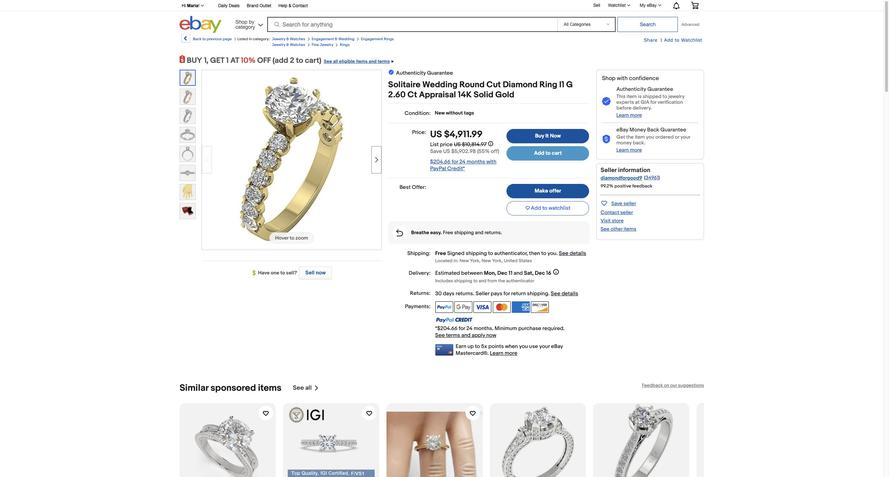 Task type: locate. For each thing, give the bounding box(es) containing it.
shop for shop with confidence
[[603, 75, 616, 82]]

1 vertical spatial learn
[[617, 147, 630, 153]]

for inside $204.66 for 24 months with paypal credit*
[[452, 159, 459, 165]]

1 vertical spatial with details__icon image
[[603, 135, 611, 144]]

more right points
[[505, 350, 518, 357]]

paypal
[[431, 165, 446, 172]]

ebay money back guarantee get the item you ordered or your money back. learn more
[[617, 127, 691, 153]]

dec left 16
[[535, 270, 545, 277]]

more down back.
[[631, 147, 643, 153]]

to down between
[[474, 278, 478, 284]]

all inside the see all eligible items and terms link
[[333, 59, 338, 64]]

gia
[[641, 99, 650, 105]]

1 horizontal spatial you
[[548, 250, 557, 257]]

located in: new york, new york, united states
[[436, 258, 533, 264]]

your inside the earn up to 5x points when you use your ebay mastercard®.
[[540, 343, 550, 350]]

0 horizontal spatial sell
[[306, 270, 315, 277]]

pays
[[491, 291, 503, 297]]

. up discover image
[[549, 291, 550, 297]]

jewelry for engagement & wedding
[[272, 37, 286, 41]]

1 vertical spatial more
[[631, 147, 643, 153]]

1 engagement from the left
[[312, 37, 334, 41]]

ebay mastercard image
[[436, 344, 454, 356]]

back up ordered
[[648, 127, 660, 133]]

24 inside $204.66 for 24 months with paypal credit*
[[460, 159, 466, 165]]

2 jewelry & watches from the top
[[272, 42, 306, 47]]

all inside see all link
[[306, 385, 312, 392]]

seller up diamondforgood9 'link'
[[601, 167, 617, 174]]

1 horizontal spatial shop
[[603, 75, 616, 82]]

1 horizontal spatial rings
[[384, 37, 394, 41]]

0 horizontal spatial your
[[540, 343, 550, 350]]

2 engagement from the left
[[361, 37, 383, 41]]

to left jewelry on the right of page
[[663, 93, 668, 100]]

to left 5x
[[475, 343, 480, 350]]

authenticity inside the authenticity guarantee this item is shipped to jewelry experts at gia for verification before delivery. learn more
[[617, 86, 647, 93]]

1 vertical spatial rings
[[340, 42, 350, 47]]

sell right sell?
[[306, 270, 315, 277]]

advanced
[[682, 22, 700, 27]]

0 vertical spatial shop
[[236, 19, 248, 25]]

authenticator,
[[495, 250, 528, 257]]

1 horizontal spatial save
[[612, 201, 623, 207]]

learn down money at the right top
[[617, 147, 630, 153]]

money
[[617, 140, 632, 146]]

1 horizontal spatial york,
[[492, 258, 503, 264]]

0 vertical spatial ebay
[[648, 3, 657, 8]]

1 vertical spatial seller
[[476, 291, 490, 297]]

1 vertical spatial watchlist
[[682, 37, 703, 43]]

ebay up get
[[617, 127, 629, 133]]

free up located
[[436, 250, 446, 257]]

| left listed
[[235, 37, 236, 41]]

add to watchlist
[[531, 205, 571, 212]]

with details__icon image
[[603, 97, 611, 106], [603, 135, 611, 144], [397, 229, 403, 237]]

the for shipping
[[499, 278, 506, 284]]

1 york, from the left
[[470, 258, 481, 264]]

1 horizontal spatial your
[[681, 134, 691, 140]]

the inside ebay money back guarantee get the item you ordered or your money back. learn more
[[627, 134, 634, 140]]

to down advanced "link"
[[675, 37, 680, 43]]

shipping:
[[408, 250, 431, 257]]

learn more link down before
[[617, 112, 643, 118]]

watchlist down advanced
[[682, 37, 703, 43]]

shipping down between
[[455, 278, 473, 284]]

0 horizontal spatial you
[[520, 343, 529, 350]]

rings down search for anything text field
[[384, 37, 394, 41]]

learn down before
[[617, 112, 630, 118]]

24 down $5,902.98
[[460, 159, 466, 165]]

more down delivery.
[[631, 112, 643, 118]]

items right eligible
[[356, 59, 368, 64]]

engagement up the fine jewelry link
[[312, 37, 334, 41]]

guarantee inside us $4,911.99 main content
[[427, 70, 453, 77]]

picture 4 of 8 image
[[180, 127, 196, 143]]

2 vertical spatial you
[[520, 343, 529, 350]]

watchlist link
[[605, 1, 634, 10]]

0 vertical spatial watches
[[290, 37, 306, 41]]

guarantee up shipped at right top
[[648, 86, 674, 93]]

between
[[462, 270, 483, 277]]

0 vertical spatial with details__icon image
[[603, 97, 611, 106]]

master card image
[[493, 302, 511, 313]]

now up points
[[487, 332, 497, 339]]

sell link
[[591, 3, 604, 8]]

items left see all
[[258, 383, 282, 394]]

jewelry for fine jewelry
[[272, 42, 286, 47]]

1 vertical spatial jewelry & watches link
[[272, 42, 306, 47]]

1 jewelry & watches link from the top
[[272, 37, 306, 41]]

back left previous
[[193, 37, 202, 41]]

. right then
[[557, 250, 558, 257]]

for
[[651, 99, 657, 105], [452, 159, 459, 165], [504, 291, 511, 297], [459, 325, 466, 332]]

0 vertical spatial add
[[665, 37, 674, 43]]

you right then
[[548, 250, 557, 257]]

you left use
[[520, 343, 529, 350]]

1 horizontal spatial watchlist
[[682, 37, 703, 43]]

your right use
[[540, 343, 550, 350]]

add to cart
[[535, 150, 562, 157]]

1 vertical spatial save
[[612, 201, 623, 207]]

2 york, from the left
[[492, 258, 503, 264]]

watchlist inside share | add to watchlist
[[682, 37, 703, 43]]

1 vertical spatial all
[[306, 385, 312, 392]]

engagement up the see all eligible items and terms link
[[361, 37, 383, 41]]

eligible
[[339, 59, 355, 64]]

0 vertical spatial items
[[356, 59, 368, 64]]

0 horizontal spatial york,
[[470, 258, 481, 264]]

engagement rings link
[[361, 37, 394, 41]]

us up $204.66 on the top of page
[[444, 148, 451, 155]]

for right gia
[[651, 99, 657, 105]]

0 horizontal spatial now
[[316, 270, 326, 277]]

2 watches from the top
[[290, 42, 306, 47]]

york, up between
[[470, 258, 481, 264]]

0 vertical spatial item
[[627, 93, 637, 100]]

1 vertical spatial ebay
[[617, 127, 629, 133]]

2 vertical spatial ebay
[[552, 343, 563, 350]]

1 horizontal spatial 24
[[467, 325, 473, 332]]

0 horizontal spatial save
[[431, 148, 442, 155]]

items right other
[[624, 226, 637, 232]]

contact right "help"
[[293, 3, 308, 8]]

see inside 'contact seller visit store see other items'
[[601, 226, 610, 232]]

deals
[[229, 3, 240, 8]]

details
[[570, 250, 587, 257], [562, 291, 579, 297]]

0 horizontal spatial engagement
[[312, 37, 334, 41]]

authenticity up solitaire
[[396, 70, 426, 77]]

dollar sign image
[[253, 270, 258, 276]]

jewelry up "(add"
[[272, 42, 286, 47]]

the inside us $4,911.99 main content
[[499, 278, 506, 284]]

with details__icon image left this
[[603, 97, 611, 106]]

guarantee inside ebay money back guarantee get the item you ordered or your money back. learn more
[[661, 127, 687, 133]]

1 vertical spatial sell
[[306, 270, 315, 277]]

now right sell?
[[316, 270, 326, 277]]

learn more link right 5x
[[490, 350, 518, 357]]

0 horizontal spatial .
[[474, 291, 475, 297]]

learn inside us $4,911.99 main content
[[490, 350, 504, 357]]

0 horizontal spatial terms
[[378, 59, 390, 64]]

you inside the earn up to 5x points when you use your ebay mastercard®.
[[520, 343, 529, 350]]

| listed in category:
[[235, 37, 270, 41]]

seller inside 'contact seller visit store see other items'
[[621, 210, 634, 216]]

shop left confidence
[[603, 75, 616, 82]]

seller
[[624, 201, 637, 207], [621, 210, 634, 216]]

None submit
[[618, 17, 679, 32]]

see terms and apply now button
[[436, 332, 497, 339]]

1 vertical spatial you
[[548, 250, 557, 257]]

1 vertical spatial contact
[[601, 210, 620, 216]]

1 vertical spatial item
[[635, 134, 646, 140]]

with up this
[[617, 75, 628, 82]]

learn more link for this
[[617, 112, 643, 118]]

get
[[617, 134, 626, 140]]

before
[[617, 105, 632, 111]]

. up the visa image on the bottom
[[474, 291, 475, 297]]

2 vertical spatial more
[[505, 350, 518, 357]]

item inside the authenticity guarantee this item is shipped to jewelry experts at gia for verification before delivery. learn more
[[627, 93, 637, 100]]

best offer:
[[400, 184, 427, 191]]

with details__icon image left breathe
[[397, 229, 403, 237]]

seller inside save seller button
[[624, 201, 637, 207]]

save inside button
[[612, 201, 623, 207]]

0 horizontal spatial contact
[[293, 3, 308, 8]]

2 vertical spatial with details__icon image
[[397, 229, 403, 237]]

new up mon,
[[482, 258, 491, 264]]

0 vertical spatial authenticity
[[396, 70, 426, 77]]

2 jewelry & watches link from the top
[[272, 42, 306, 47]]

us down us $4,911.99
[[454, 141, 461, 148]]

the
[[627, 134, 634, 140], [499, 278, 506, 284]]

0 horizontal spatial items
[[258, 383, 282, 394]]

0 horizontal spatial with
[[487, 159, 497, 165]]

0 horizontal spatial watchlist
[[609, 3, 626, 8]]

24 inside *$204.66 for 24 months. minimum purchase required. see terms and apply now
[[467, 325, 473, 332]]

engagement for engagement rings
[[361, 37, 383, 41]]

0 horizontal spatial seller
[[476, 291, 490, 297]]

by
[[249, 19, 255, 25]]

0 vertical spatial free
[[443, 230, 454, 236]]

add
[[665, 37, 674, 43], [535, 150, 545, 157], [531, 205, 542, 212]]

to right one
[[281, 270, 285, 276]]

my ebay link
[[636, 1, 665, 10]]

terms up text__icon
[[378, 59, 390, 64]]

0 horizontal spatial rings
[[340, 42, 350, 47]]

months
[[467, 159, 486, 165]]

share
[[644, 37, 658, 43]]

list price us $10,814.97
[[431, 141, 487, 148]]

to left watchlist
[[543, 205, 548, 212]]

back inside ebay money back guarantee get the item you ordered or your money back. learn more
[[648, 127, 660, 133]]

you right back.
[[647, 134, 655, 140]]

learn more link for back
[[617, 147, 643, 153]]

1 vertical spatial guarantee
[[648, 86, 674, 93]]

0 horizontal spatial all
[[306, 385, 312, 392]]

sell
[[594, 3, 601, 8], [306, 270, 315, 277]]

& inside the account navigation
[[289, 3, 292, 8]]

0 vertical spatial 24
[[460, 159, 466, 165]]

dec
[[498, 270, 508, 277], [535, 270, 545, 277]]

and up up
[[462, 332, 471, 339]]

to inside share | add to watchlist
[[675, 37, 680, 43]]

0 horizontal spatial the
[[499, 278, 506, 284]]

engagement & wedding link
[[312, 37, 355, 41]]

1 vertical spatial shop
[[603, 75, 616, 82]]

seller down includes shipping to and from the authenticator
[[476, 291, 490, 297]]

item down money
[[635, 134, 646, 140]]

0 vertical spatial seller
[[624, 201, 637, 207]]

24 for months.
[[467, 325, 473, 332]]

1
[[226, 56, 229, 65]]

all
[[333, 59, 338, 64], [306, 385, 312, 392]]

authenticity guarantee this item is shipped to jewelry experts at gia for verification before delivery. learn more
[[617, 86, 685, 118]]

picture 3 of 8 image
[[180, 108, 196, 124]]

0 horizontal spatial us
[[431, 129, 443, 140]]

2 horizontal spatial new
[[482, 258, 491, 264]]

engagement for engagement & wedding
[[312, 37, 334, 41]]

with details__icon image left get
[[603, 135, 611, 144]]

seller inside us $4,911.99 main content
[[476, 291, 490, 297]]

1 horizontal spatial ebay
[[617, 127, 629, 133]]

returns.
[[485, 230, 502, 236]]

appraisal
[[419, 90, 456, 100]]

more inside the authenticity guarantee this item is shipped to jewelry experts at gia for verification before delivery. learn more
[[631, 112, 643, 118]]

2 vertical spatial items
[[258, 383, 282, 394]]

1 horizontal spatial |
[[661, 37, 663, 43]]

1 horizontal spatial dec
[[535, 270, 545, 277]]

authenticity inside us $4,911.99 main content
[[396, 70, 426, 77]]

30
[[436, 291, 442, 297]]

maria
[[187, 3, 198, 8]]

24 left months.
[[467, 325, 473, 332]]

offer:
[[412, 184, 427, 191]]

1 watches from the top
[[290, 37, 306, 41]]

1 dec from the left
[[498, 270, 508, 277]]

new right in:
[[460, 258, 469, 264]]

sell now link
[[297, 267, 332, 279]]

&
[[289, 3, 292, 8], [287, 37, 289, 41], [335, 37, 338, 41], [287, 42, 289, 47]]

brand
[[247, 3, 259, 8]]

jewelry & watches link
[[272, 37, 306, 41], [272, 42, 306, 47]]

learn right 5x
[[490, 350, 504, 357]]

easy.
[[431, 230, 442, 236]]

solitaire
[[389, 80, 421, 90]]

add inside share | add to watchlist
[[665, 37, 674, 43]]

save up the contact seller link
[[612, 201, 623, 207]]

guarantee for authenticity guarantee
[[427, 70, 453, 77]]

dec left 11
[[498, 270, 508, 277]]

with details__icon image for authenticity
[[603, 97, 611, 106]]

shop by category banner
[[178, 0, 705, 35]]

add down buy
[[535, 150, 545, 157]]

1 vertical spatial seller
[[621, 210, 634, 216]]

with details__icon image inside us $4,911.99 main content
[[397, 229, 403, 237]]

2 vertical spatial learn
[[490, 350, 504, 357]]

fine jewelry
[[312, 42, 334, 47]]

the right from
[[499, 278, 506, 284]]

ebay right the 'my'
[[648, 3, 657, 8]]

0 horizontal spatial authenticity
[[396, 70, 426, 77]]

sponsored
[[211, 383, 256, 394]]

you
[[647, 134, 655, 140], [548, 250, 557, 257], [520, 343, 529, 350]]

have one to sell?
[[258, 270, 297, 276]]

us up list
[[431, 129, 443, 140]]

1 vertical spatial see details link
[[551, 291, 579, 297]]

free right easy.
[[443, 230, 454, 236]]

none submit inside shop by category banner
[[618, 17, 679, 32]]

watchlist
[[609, 3, 626, 8], [682, 37, 703, 43]]

to inside button
[[543, 205, 548, 212]]

and inside *$204.66 for 24 months. minimum purchase required. see terms and apply now
[[462, 332, 471, 339]]

learn inside ebay money back guarantee get the item you ordered or your money back. learn more
[[617, 147, 630, 153]]

1 vertical spatial learn more link
[[617, 147, 643, 153]]

for down paypal credit image
[[459, 325, 466, 332]]

with down off)
[[487, 159, 497, 165]]

see inside *$204.66 for 24 months. minimum purchase required. see terms and apply now
[[436, 332, 445, 339]]

contact inside 'contact seller visit store see other items'
[[601, 210, 620, 216]]

1 vertical spatial 24
[[467, 325, 473, 332]]

seller for contact
[[621, 210, 634, 216]]

1 vertical spatial your
[[540, 343, 550, 350]]

discover image
[[532, 302, 550, 313]]

(55%
[[478, 148, 490, 155]]

the right get
[[627, 134, 634, 140]]

add inside button
[[531, 205, 542, 212]]

guarantee up or on the top of page
[[661, 127, 687, 133]]

save inside us $4,911.99 main content
[[431, 148, 442, 155]]

| right share button at the top of page
[[661, 37, 663, 43]]

ct
[[408, 90, 418, 100]]

1 vertical spatial watches
[[290, 42, 306, 47]]

0 vertical spatial learn
[[617, 112, 630, 118]]

1 vertical spatial wedding
[[423, 80, 458, 90]]

0 vertical spatial see details link
[[559, 250, 587, 257]]

and
[[369, 59, 377, 64], [475, 230, 484, 236], [514, 270, 523, 277], [479, 278, 487, 284], [462, 332, 471, 339]]

authenticity
[[396, 70, 426, 77], [617, 86, 647, 93]]

for inside the authenticity guarantee this item is shipped to jewelry experts at gia for verification before delivery. learn more
[[651, 99, 657, 105]]

1 horizontal spatial now
[[487, 332, 497, 339]]

sell inside the account navigation
[[594, 3, 601, 8]]

0 vertical spatial contact
[[293, 3, 308, 8]]

0 horizontal spatial shop
[[236, 19, 248, 25]]

more inside us $4,911.99 main content
[[505, 350, 518, 357]]

is
[[639, 93, 642, 100]]

sell for sell
[[594, 3, 601, 8]]

save
[[431, 148, 442, 155], [612, 201, 623, 207]]

contact up visit store link
[[601, 210, 620, 216]]

solitaire wedding round cut diamond ring i1 g 2.60 ct appraisal 14k solid gold - picture 1 of 8 image
[[202, 69, 382, 249]]

ebay down required.
[[552, 343, 563, 350]]

free
[[443, 230, 454, 236], [436, 250, 446, 257]]

1 vertical spatial details
[[562, 291, 579, 297]]

0 vertical spatial learn more link
[[617, 112, 643, 118]]

states
[[519, 258, 533, 264]]

seller
[[601, 167, 617, 174], [476, 291, 490, 297]]

your shopping cart image
[[691, 2, 700, 9]]

delivery.
[[633, 105, 653, 111]]

seller information diamondforgood9 ( 34961 ) 99.2% positive feedback
[[601, 167, 661, 189]]

buy
[[187, 56, 202, 65]]

jewelry & watches link for fine jewelry
[[272, 42, 306, 47]]

$5,902.98
[[452, 148, 476, 155]]

item left is
[[627, 93, 637, 100]]

york, up the estimated between mon, dec 11 and sat, dec 16
[[492, 258, 503, 264]]

new left without
[[435, 110, 445, 116]]

your right or on the top of page
[[681, 134, 691, 140]]

1 horizontal spatial all
[[333, 59, 338, 64]]

watches for fine jewelry
[[290, 42, 306, 47]]

add right share
[[665, 37, 674, 43]]

shop inside shop by category
[[236, 19, 248, 25]]

points
[[489, 343, 504, 350]]

includes shipping to and from the authenticator
[[436, 278, 535, 284]]

1 horizontal spatial items
[[356, 59, 368, 64]]

save for save us $5,902.98 (55% off)
[[431, 148, 442, 155]]

rings down engagement & wedding link
[[340, 42, 350, 47]]

seller for save
[[624, 201, 637, 207]]

off)
[[491, 148, 500, 155]]

0 vertical spatial back
[[193, 37, 202, 41]]

jewelry right category: on the left top
[[272, 37, 286, 41]]

0 vertical spatial seller
[[601, 167, 617, 174]]

2 vertical spatial add
[[531, 205, 542, 212]]

more inside ebay money back guarantee get the item you ordered or your money back. learn more
[[631, 147, 643, 153]]

1 jewelry & watches from the top
[[272, 37, 306, 41]]

jewelry & watches
[[272, 37, 306, 41], [272, 42, 306, 47]]

picture 8 of 8 image
[[180, 204, 196, 219]]

to inside the earn up to 5x points when you use your ebay mastercard®.
[[475, 343, 480, 350]]

0 vertical spatial more
[[631, 112, 643, 118]]

0 vertical spatial now
[[316, 270, 326, 277]]

picture 5 of 8 image
[[180, 146, 196, 162]]

at
[[231, 56, 239, 65]]

and left from
[[479, 278, 487, 284]]

now
[[316, 270, 326, 277], [487, 332, 497, 339]]

ring
[[540, 80, 558, 90]]

you for ebay
[[520, 343, 529, 350]]

guarantee inside the authenticity guarantee this item is shipped to jewelry experts at gia for verification before delivery. learn more
[[648, 86, 674, 93]]

add for add to cart
[[535, 150, 545, 157]]

authenticity down shop with confidence
[[617, 86, 647, 93]]

watchlist right sell link
[[609, 3, 626, 8]]

1 horizontal spatial engagement
[[361, 37, 383, 41]]

brand outlet
[[247, 3, 272, 8]]

sell left watchlist link
[[594, 3, 601, 8]]

shop for shop by category
[[236, 19, 248, 25]]

see details link for .
[[551, 291, 579, 297]]

shop left by
[[236, 19, 248, 25]]

0 horizontal spatial 24
[[460, 159, 466, 165]]

visa image
[[474, 302, 492, 313]]

for down $5,902.98
[[452, 159, 459, 165]]

2 horizontal spatial ebay
[[648, 3, 657, 8]]

daily
[[218, 3, 228, 8]]

from
[[488, 278, 498, 284]]

your
[[681, 134, 691, 140], [540, 343, 550, 350]]

1 horizontal spatial seller
[[601, 167, 617, 174]]

estimated
[[436, 270, 460, 277]]

0 vertical spatial watchlist
[[609, 3, 626, 8]]

solitaire wedding round cut diamond ring i1 g 2.60 ct appraisal 14k solid gold
[[389, 80, 573, 100]]

0 vertical spatial you
[[647, 134, 655, 140]]

add down make
[[531, 205, 542, 212]]



Task type: vqa. For each thing, say whether or not it's contained in the screenshot.
the top Hobo
no



Task type: describe. For each thing, give the bounding box(es) containing it.
add for add to watchlist
[[531, 205, 542, 212]]

seller inside seller information diamondforgood9 ( 34961 ) 99.2% positive feedback
[[601, 167, 617, 174]]

you for details
[[548, 250, 557, 257]]

money
[[630, 127, 647, 133]]

google pay image
[[455, 302, 473, 313]]

ebay inside my ebay link
[[648, 3, 657, 8]]

estimated between mon, dec 11 and sat, dec 16
[[436, 270, 552, 277]]

category
[[236, 24, 255, 30]]

buy 1, get 1 at 10% off (add 2 to cart)
[[187, 56, 322, 65]]

watchlist
[[549, 205, 571, 212]]

with details__icon image for ebay
[[603, 135, 611, 144]]

shipping up discover image
[[528, 291, 549, 297]]

jewelry down engagement & wedding at top
[[320, 42, 334, 47]]

contact inside help & contact link
[[293, 3, 308, 8]]

picture 2 of 8 image
[[180, 89, 196, 105]]

learn more link inside us $4,911.99 main content
[[490, 350, 518, 357]]

solid
[[474, 90, 494, 100]]

save us $5,902.98 (55% off)
[[431, 148, 500, 155]]

your inside ebay money back guarantee get the item you ordered or your money back. learn more
[[681, 134, 691, 140]]

paypal image
[[436, 302, 454, 313]]

for inside *$204.66 for 24 months. minimum purchase required. see terms and apply now
[[459, 325, 466, 332]]

save seller button
[[601, 199, 637, 207]]

to right 2
[[296, 56, 303, 65]]

add to watchlist link
[[665, 37, 703, 44]]

and down the engagement rings
[[369, 59, 377, 64]]

round
[[460, 80, 485, 90]]

2 horizontal spatial .
[[557, 250, 558, 257]]

get
[[210, 56, 225, 65]]

authenticity for authenticity guarantee this item is shipped to jewelry experts at gia for verification before delivery. learn more
[[617, 86, 647, 93]]

0 vertical spatial wedding
[[339, 37, 355, 41]]

breathe easy. free shipping and returns.
[[412, 230, 502, 236]]

brand outlet link
[[247, 2, 272, 10]]

guarantee for authenticity guarantee this item is shipped to jewelry experts at gia for verification before delivery. learn more
[[648, 86, 674, 93]]

Search for anything text field
[[268, 18, 557, 31]]

minimum
[[495, 325, 518, 332]]

us $4,911.99 main content
[[389, 69, 591, 357]]

account navigation
[[178, 0, 705, 11]]

on
[[665, 383, 670, 389]]

diamondforgood9
[[601, 175, 643, 181]]

back to previous page link
[[181, 34, 232, 48]]

1 horizontal spatial us
[[444, 148, 451, 155]]

return
[[512, 291, 526, 297]]

2 horizontal spatial us
[[454, 141, 461, 148]]

0 horizontal spatial back
[[193, 37, 202, 41]]

1 horizontal spatial .
[[549, 291, 550, 297]]

ordered
[[656, 134, 674, 140]]

See all text field
[[293, 385, 312, 392]]

ebay inside ebay money back guarantee get the item you ordered or your money back. learn more
[[617, 127, 629, 133]]

2 dec from the left
[[535, 270, 545, 277]]

experts
[[617, 99, 635, 105]]

offer
[[550, 188, 562, 194]]

page
[[223, 37, 232, 41]]

item inside ebay money back guarantee get the item you ordered or your money back. learn more
[[635, 134, 646, 140]]

previous
[[207, 37, 222, 41]]

the for money
[[627, 134, 634, 140]]

for right the pays
[[504, 291, 511, 297]]

paypal credit image
[[436, 318, 473, 323]]

wedding inside "solitaire wedding round cut diamond ring i1 g 2.60 ct appraisal 14k solid gold"
[[423, 80, 458, 90]]

american express image
[[512, 302, 530, 313]]

0 horizontal spatial new
[[435, 110, 445, 116]]

24 for months
[[460, 159, 466, 165]]

0 vertical spatial terms
[[378, 59, 390, 64]]

shipping up signed
[[455, 230, 474, 236]]

$10,814.97
[[462, 141, 487, 148]]

jewelry & watches for fine
[[272, 42, 306, 47]]

14k
[[458, 90, 472, 100]]

required.
[[543, 325, 565, 332]]

jewelry & watches link for engagement & wedding
[[272, 37, 306, 41]]

make offer
[[535, 188, 562, 194]]

feedback
[[643, 383, 664, 389]]

shop by category
[[236, 19, 255, 30]]

shipping up 'located in: new york, new york, united states'
[[466, 250, 487, 257]]

authenticity for authenticity guarantee
[[396, 70, 426, 77]]

tags
[[464, 110, 475, 116]]

hi maria !
[[182, 3, 200, 8]]

delivery:
[[409, 270, 431, 277]]

diamond
[[503, 80, 538, 90]]

make offer link
[[507, 184, 590, 198]]

34961 link
[[646, 175, 659, 181]]

authenticator
[[507, 278, 535, 284]]

0 vertical spatial rings
[[384, 37, 394, 41]]

to left previous
[[203, 37, 206, 41]]

price:
[[412, 129, 427, 136]]

jewelry & watches for engagement
[[272, 37, 306, 41]]

and right 11
[[514, 270, 523, 277]]

(
[[645, 175, 646, 181]]

cart)
[[305, 56, 322, 65]]

back.
[[633, 140, 646, 146]]

gold
[[496, 90, 515, 100]]

text__icon image
[[389, 69, 394, 76]]

us $4,911.99
[[431, 129, 483, 140]]

ebay inside the earn up to 5x points when you use your ebay mastercard®.
[[552, 343, 563, 350]]

category:
[[253, 37, 270, 41]]

mastercard®.
[[456, 350, 489, 357]]

you inside ebay money back guarantee get the item you ordered or your money back. learn more
[[647, 134, 655, 140]]

to up 'located in: new york, new york, united states'
[[489, 250, 494, 257]]

with inside $204.66 for 24 months with paypal credit*
[[487, 159, 497, 165]]

sell for sell now
[[306, 270, 315, 277]]

0 horizontal spatial |
[[235, 37, 236, 41]]

includes
[[436, 278, 454, 284]]

outlet
[[260, 3, 272, 8]]

in:
[[454, 258, 459, 264]]

& for jewelry & watches 'link' for fine jewelry
[[287, 42, 289, 47]]

share | add to watchlist
[[644, 37, 703, 43]]

picture 1 of 8 image
[[181, 70, 195, 85]]

(add
[[273, 56, 289, 65]]

all for see all
[[306, 385, 312, 392]]

and left the returns.
[[475, 230, 484, 236]]

& for engagement & wedding link
[[335, 37, 338, 41]]

watches for engagement & wedding
[[290, 37, 306, 41]]

engagement & wedding
[[312, 37, 355, 41]]

all for see all eligible items and terms
[[333, 59, 338, 64]]

1 horizontal spatial new
[[460, 258, 469, 264]]

0 vertical spatial with
[[617, 75, 628, 82]]

buy
[[536, 133, 545, 140]]

1 vertical spatial free
[[436, 250, 446, 257]]

$204.66
[[431, 159, 451, 165]]

earn up to 5x points when you use your ebay mastercard®.
[[456, 343, 563, 357]]

signed shipping to authenticator, then to you . see details
[[448, 250, 587, 257]]

11
[[509, 270, 513, 277]]

save seller
[[612, 201, 637, 207]]

diamondforgood9 link
[[601, 175, 643, 181]]

fine
[[312, 42, 319, 47]]

picture 6 of 8 image
[[180, 165, 196, 181]]

0 vertical spatial details
[[570, 250, 587, 257]]

to right then
[[542, 250, 547, 257]]

similar sponsored items
[[180, 383, 282, 394]]

then
[[530, 250, 541, 257]]

watchlist inside the account navigation
[[609, 3, 626, 8]]

$204.66 for 24 months with paypal credit*
[[431, 159, 497, 172]]

sat,
[[525, 270, 534, 277]]

picture 7 of 8 image
[[180, 184, 196, 200]]

items inside 'contact seller visit store see other items'
[[624, 226, 637, 232]]

16
[[547, 270, 552, 277]]

advanced link
[[679, 17, 704, 32]]

learn inside the authenticity guarantee this item is shipped to jewelry experts at gia for verification before delivery. learn more
[[617, 112, 630, 118]]

apply
[[472, 332, 486, 339]]

jewelry
[[669, 93, 685, 100]]

*$204.66
[[436, 325, 458, 332]]

store
[[612, 218, 624, 224]]

other
[[611, 226, 623, 232]]

use
[[530, 343, 539, 350]]

now inside *$204.66 for 24 months. minimum purchase required. see terms and apply now
[[487, 332, 497, 339]]

feedback
[[633, 183, 653, 189]]

have
[[258, 270, 270, 276]]

off
[[257, 56, 271, 65]]

save for save seller
[[612, 201, 623, 207]]

buy it now link
[[507, 129, 590, 143]]

credit*
[[448, 165, 465, 172]]

rings link
[[340, 42, 350, 47]]

see details link for details
[[559, 250, 587, 257]]

terms inside *$204.66 for 24 months. minimum purchase required. see terms and apply now
[[446, 332, 461, 339]]

10%
[[241, 56, 256, 65]]

2
[[290, 56, 295, 65]]

up
[[468, 343, 474, 350]]

& for jewelry & watches 'link' associated with engagement & wedding
[[287, 37, 289, 41]]

at
[[636, 99, 640, 105]]

positive
[[615, 183, 632, 189]]

condition:
[[405, 110, 431, 117]]

to left cart
[[546, 150, 551, 157]]

to inside the authenticity guarantee this item is shipped to jewelry experts at gia for verification before delivery. learn more
[[663, 93, 668, 100]]



